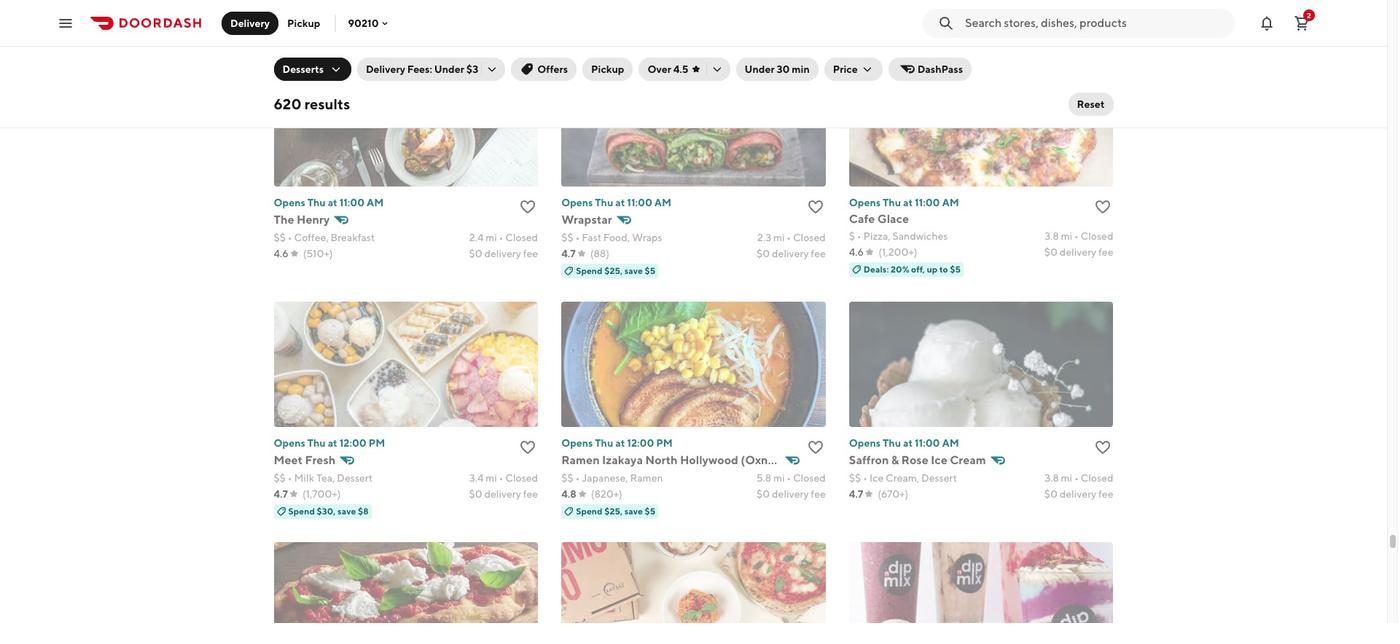 Task type: locate. For each thing, give the bounding box(es) containing it.
price button
[[825, 58, 883, 81]]

1 vertical spatial spend $25, save $5
[[576, 506, 656, 517]]

opens inside opens thu at 11:00 am cafe glace
[[850, 197, 881, 208]]

thu up wrapstar
[[595, 197, 614, 208]]

pickup button left over
[[583, 58, 633, 81]]

$25, down (88) on the top left of page
[[605, 265, 623, 276]]

pickup up desserts
[[287, 17, 320, 29]]

up
[[900, 25, 911, 35], [927, 264, 938, 275]]

2 3.8 from the top
[[1045, 472, 1060, 484]]

up down sandwiches
[[927, 264, 938, 275]]

1 horizontal spatial under
[[745, 63, 775, 75]]

20% up price button
[[864, 25, 883, 35]]

deals:
[[864, 264, 889, 275]]

0 horizontal spatial ice
[[870, 472, 884, 484]]

4.7 for meet fresh
[[274, 488, 288, 500]]

2 under from the left
[[745, 63, 775, 75]]

(oxnard
[[741, 453, 786, 467]]

to
[[913, 25, 921, 35], [940, 264, 949, 275]]

0 vertical spatial off,
[[885, 25, 898, 35]]

$​0 delivery fee for wrapstar
[[757, 248, 826, 259]]

delivery inside button
[[230, 17, 270, 29]]

st)
[[789, 453, 805, 467]]

fee
[[1099, 7, 1114, 19], [337, 25, 350, 35], [1099, 246, 1114, 258], [523, 248, 538, 259], [811, 248, 826, 259], [523, 488, 538, 500], [811, 488, 826, 500], [1099, 488, 1114, 500]]

coffee,
[[294, 232, 329, 243]]

ice
[[931, 453, 948, 467], [870, 472, 884, 484]]

0 vertical spatial up
[[900, 25, 911, 35]]

at up rose
[[904, 437, 913, 449]]

at up henry
[[328, 197, 338, 208]]

under left 30
[[745, 63, 775, 75]]

1 12:00 from the left
[[340, 437, 367, 449]]

at
[[328, 197, 338, 208], [616, 197, 625, 208], [904, 197, 913, 208], [328, 437, 338, 449], [616, 437, 625, 449], [904, 437, 913, 449]]

0 vertical spatial spend $25, save $5
[[576, 265, 656, 276]]

1 spend $25, save $5 from the top
[[576, 265, 656, 276]]

20%
[[864, 25, 883, 35], [891, 264, 910, 275]]

0 horizontal spatial delivery
[[230, 17, 270, 29]]

12:00 up izakaya
[[627, 437, 655, 449]]

3.8
[[1045, 230, 1060, 242], [1045, 472, 1060, 484]]

0 vertical spatial pickup button
[[279, 11, 329, 35]]

click to add this store to your saved list image
[[519, 198, 537, 216], [1095, 198, 1113, 216], [519, 439, 537, 456]]

pm up the north
[[657, 437, 673, 449]]

11:00 up 'breakfast'
[[340, 197, 365, 208]]

opens up wrapstar
[[562, 197, 593, 208]]

notification bell image
[[1259, 14, 1276, 32]]

$​0
[[1045, 7, 1058, 19], [1045, 246, 1058, 258], [469, 248, 482, 259], [757, 248, 770, 259], [469, 488, 482, 500], [757, 488, 770, 500], [1045, 488, 1058, 500]]

0 vertical spatial pickup
[[287, 17, 320, 29]]

ramen up japanese,
[[562, 453, 600, 467]]

4.6 for (1,300+)
[[274, 7, 289, 19]]

pickup button
[[279, 11, 329, 35], [583, 58, 633, 81]]

2 horizontal spatial 4.7
[[850, 488, 864, 500]]

reset button
[[1069, 93, 1114, 116]]

spend $25, save $5 for ramen izakaya north hollywood (oxnard st)
[[576, 506, 656, 517]]

$5
[[923, 25, 934, 35], [950, 264, 961, 275], [645, 265, 656, 276], [645, 506, 656, 517]]

spend $25, save $5 for wrapstar
[[576, 265, 656, 276]]

4.7 down meet
[[274, 488, 288, 500]]

11:00 inside opens thu at 11:00 am cafe glace
[[915, 197, 940, 208]]

$$ • coffee, breakfast
[[274, 232, 375, 243]]

1 horizontal spatial opens thu at 11:00 am
[[562, 197, 672, 208]]

$​0 for saffron & rose ice cream
[[1045, 488, 1058, 500]]

2 3.8 mi • closed from the top
[[1045, 472, 1114, 484]]

0 horizontal spatial opens thu at 12:00 pm
[[274, 437, 385, 449]]

0 horizontal spatial 12:00
[[340, 437, 367, 449]]

•
[[858, 230, 862, 242], [1075, 230, 1079, 242], [288, 232, 292, 243], [499, 232, 504, 243], [576, 232, 580, 243], [787, 232, 791, 243], [288, 472, 292, 484], [499, 472, 504, 484], [576, 472, 580, 484], [787, 472, 791, 484], [864, 472, 868, 484], [1075, 472, 1079, 484]]

2 $25, from the top
[[605, 506, 623, 517]]

opens thu at 11:00 am up &
[[850, 437, 960, 449]]

delivery for $$ • coffee, breakfast
[[485, 248, 521, 259]]

0 horizontal spatial 20%
[[864, 25, 883, 35]]

1 horizontal spatial delivery
[[366, 63, 405, 75]]

pm
[[369, 437, 385, 449], [657, 437, 673, 449]]

delivery for $$ • japanese, ramen
[[772, 488, 809, 500]]

closed for ramen izakaya north hollywood (oxnard st)
[[793, 472, 826, 484]]

1 horizontal spatial to
[[940, 264, 949, 275]]

opens up "the"
[[274, 197, 305, 208]]

0 vertical spatial ice
[[931, 453, 948, 467]]

1 vertical spatial to
[[940, 264, 949, 275]]

sandwiches
[[893, 230, 948, 242]]

thu inside opens thu at 11:00 am cafe glace
[[883, 197, 901, 208]]

$$ • milk tea, dessert
[[274, 472, 373, 484]]

0 horizontal spatial under
[[435, 63, 465, 75]]

1 vertical spatial 3.8 mi • closed
[[1045, 472, 1114, 484]]

thu
[[308, 197, 326, 208], [595, 197, 614, 208], [883, 197, 901, 208], [308, 437, 326, 449], [595, 437, 614, 449], [883, 437, 901, 449]]

save
[[625, 265, 643, 276], [338, 506, 356, 517], [625, 506, 643, 517]]

1 vertical spatial up
[[927, 264, 938, 275]]

1 opens thu at 12:00 pm from the left
[[274, 437, 385, 449]]

$$ left fast
[[562, 232, 574, 243]]

4.6 down "the"
[[274, 248, 289, 259]]

save left $8
[[338, 506, 356, 517]]

delivery for $$ • milk tea, dessert
[[485, 488, 521, 500]]

1 horizontal spatial 12:00
[[627, 437, 655, 449]]

spend
[[576, 265, 603, 276], [288, 506, 315, 517], [576, 506, 603, 517]]

2 opens thu at 12:00 pm from the left
[[562, 437, 673, 449]]

$$ for saffron & rose ice cream
[[850, 472, 862, 484]]

11:00 up saffron & rose ice cream
[[915, 437, 940, 449]]

$$ up 4.8
[[562, 472, 574, 484]]

tea,
[[316, 472, 335, 484]]

opens thu at 11:00 am for the henry
[[274, 197, 384, 208]]

$25, for ramen izakaya north hollywood (oxnard st)
[[605, 506, 623, 517]]

fee for $$ • ice cream, dessert
[[1099, 488, 1114, 500]]

0 horizontal spatial 4.7
[[274, 488, 288, 500]]

deals: 20% off, up to $5
[[864, 264, 961, 275]]

(670+)
[[878, 488, 909, 500]]

$​0 delivery fee for meet fresh
[[469, 488, 538, 500]]

Store search: begin typing to search for stores available on DoorDash text field
[[966, 15, 1227, 31]]

$​0 delivery fee for the henry
[[469, 248, 538, 259]]

3.8 for $$ • ice cream, dessert
[[1045, 472, 1060, 484]]

1 vertical spatial ice
[[870, 472, 884, 484]]

thu up &
[[883, 437, 901, 449]]

to down sandwiches
[[940, 264, 949, 275]]

4.6 down $ at the top right
[[850, 246, 864, 258]]

pickup left over
[[592, 63, 625, 75]]

2 spend $25, save $5 from the top
[[576, 506, 656, 517]]

20% down (1,200+)
[[891, 264, 910, 275]]

$$ down saffron
[[850, 472, 862, 484]]

1 horizontal spatial opens thu at 12:00 pm
[[562, 437, 673, 449]]

opens for saffron & rose ice cream
[[850, 437, 881, 449]]

spend down (88) on the top left of page
[[576, 265, 603, 276]]

click to add this store to your saved list image
[[807, 198, 825, 216], [807, 439, 825, 456], [1095, 439, 1113, 456]]

11:00 for the henry
[[340, 197, 365, 208]]

to up dashpass button
[[913, 25, 921, 35]]

opens thu at 11:00 am
[[274, 197, 384, 208], [562, 197, 672, 208], [850, 437, 960, 449]]

am
[[367, 197, 384, 208], [655, 197, 672, 208], [943, 197, 960, 208], [943, 437, 960, 449]]

4.7 for wrapstar
[[562, 248, 576, 259]]

dessert right tea, at the left of page
[[337, 472, 373, 484]]

0 horizontal spatial pickup button
[[279, 11, 329, 35]]

11:00 up sandwiches
[[915, 197, 940, 208]]

0 horizontal spatial pm
[[369, 437, 385, 449]]

0 vertical spatial to
[[913, 25, 921, 35]]

fast
[[582, 232, 602, 243]]

at for meet fresh
[[328, 437, 338, 449]]

12:00
[[340, 437, 367, 449], [627, 437, 655, 449]]

0 vertical spatial ramen
[[562, 453, 600, 467]]

opens up cafe on the right of the page
[[850, 197, 881, 208]]

at up fresh
[[328, 437, 338, 449]]

up up dashpass button
[[900, 25, 911, 35]]

0 horizontal spatial pickup
[[287, 17, 320, 29]]

closed for the henry
[[506, 232, 538, 243]]

fee for $$ • coffee, breakfast
[[523, 248, 538, 259]]

the henry
[[274, 213, 330, 227]]

1 $25, from the top
[[605, 265, 623, 276]]

thu up glace
[[883, 197, 901, 208]]

3.4
[[469, 472, 484, 484]]

11:00 up wraps
[[627, 197, 653, 208]]

opens thu at 12:00 pm up izakaya
[[562, 437, 673, 449]]

off, down (1,200+)
[[912, 264, 925, 275]]

closed for meet fresh
[[506, 472, 538, 484]]

2 horizontal spatial opens thu at 11:00 am
[[850, 437, 960, 449]]

4.6 up $0 on the left top
[[274, 7, 289, 19]]

cafe
[[850, 212, 875, 226]]

off,
[[885, 25, 898, 35], [912, 264, 925, 275]]

at up izakaya
[[616, 437, 625, 449]]

dessert down saffron & rose ice cream
[[922, 472, 957, 484]]

opens thu at 12:00 pm up fresh
[[274, 437, 385, 449]]

at up food, at the left top
[[616, 197, 625, 208]]

izakaya
[[602, 453, 643, 467]]

dashpass
[[918, 63, 963, 75]]

spend $25, save $5
[[576, 265, 656, 276], [576, 506, 656, 517]]

delivery
[[1060, 7, 1097, 19], [302, 25, 335, 35], [1060, 246, 1097, 258], [485, 248, 521, 259], [772, 248, 809, 259], [485, 488, 521, 500], [772, 488, 809, 500], [1060, 488, 1097, 500]]

thu up izakaya
[[595, 437, 614, 449]]

1 vertical spatial 20%
[[891, 264, 910, 275]]

$25, down (820+) on the left of page
[[605, 506, 623, 517]]

meet fresh
[[274, 453, 336, 467]]

1 under from the left
[[435, 63, 465, 75]]

thu up fresh
[[308, 437, 326, 449]]

2 button
[[1288, 8, 1317, 38]]

pm up $$ • milk tea, dessert
[[369, 437, 385, 449]]

2 dessert from the left
[[922, 472, 957, 484]]

save down wraps
[[625, 265, 643, 276]]

under
[[435, 63, 465, 75], [745, 63, 775, 75]]

20% off, up to $5
[[864, 25, 934, 35]]

under left $3
[[435, 63, 465, 75]]

spend $25, save $5 down (820+) on the left of page
[[576, 506, 656, 517]]

save down $$ • japanese, ramen
[[625, 506, 643, 517]]

spend $30, save $8
[[288, 506, 369, 517]]

spend down (820+) on the left of page
[[576, 506, 603, 517]]

spend for wrapstar
[[576, 265, 603, 276]]

$$
[[274, 232, 286, 243], [562, 232, 574, 243], [274, 472, 286, 484], [562, 472, 574, 484], [850, 472, 862, 484]]

3.8 mi • closed
[[1045, 230, 1114, 242], [1045, 472, 1114, 484]]

0 horizontal spatial dessert
[[337, 472, 373, 484]]

delivery for $$ • fast food, wraps
[[772, 248, 809, 259]]

1 horizontal spatial off,
[[912, 264, 925, 275]]

0 horizontal spatial off,
[[885, 25, 898, 35]]

1 horizontal spatial pickup button
[[583, 58, 633, 81]]

opens
[[274, 197, 305, 208], [562, 197, 593, 208], [850, 197, 881, 208], [274, 437, 305, 449], [562, 437, 593, 449], [850, 437, 881, 449]]

0 vertical spatial 3.8
[[1045, 230, 1060, 242]]

am for wrapstar
[[655, 197, 672, 208]]

at inside opens thu at 11:00 am cafe glace
[[904, 197, 913, 208]]

$25, for wrapstar
[[605, 265, 623, 276]]

delivery left $0 on the left top
[[230, 17, 270, 29]]

am up cream
[[943, 437, 960, 449]]

90210 button
[[348, 17, 391, 29]]

1 vertical spatial ramen
[[630, 472, 663, 484]]

japanese,
[[582, 472, 628, 484]]

4.7 left (88) on the top left of page
[[562, 248, 576, 259]]

1 vertical spatial pickup
[[592, 63, 625, 75]]

pm for fresh
[[369, 437, 385, 449]]

the
[[274, 213, 294, 227]]

$30,
[[317, 506, 336, 517]]

1 horizontal spatial ramen
[[630, 472, 663, 484]]

1 dessert from the left
[[337, 472, 373, 484]]

$0
[[288, 25, 300, 35]]

1 vertical spatial 3.8
[[1045, 472, 1060, 484]]

1 vertical spatial $25,
[[605, 506, 623, 517]]

0 vertical spatial 3.8 mi • closed
[[1045, 230, 1114, 242]]

0 horizontal spatial ramen
[[562, 453, 600, 467]]

opens up meet
[[274, 437, 305, 449]]

4.7 for saffron & rose ice cream
[[850, 488, 864, 500]]

am up 'breakfast'
[[367, 197, 384, 208]]

delivery for $$ • ice cream, dessert
[[1060, 488, 1097, 500]]

off, up dashpass button
[[885, 25, 898, 35]]

opens thu at 11:00 am for wrapstar
[[562, 197, 672, 208]]

2 pm from the left
[[657, 437, 673, 449]]

cream,
[[886, 472, 920, 484]]

1 3.8 mi • closed from the top
[[1045, 230, 1114, 242]]

opens up saffron
[[850, 437, 881, 449]]

$​0 delivery fee for saffron & rose ice cream
[[1045, 488, 1114, 500]]

cream
[[950, 453, 987, 467]]

opens thu at 12:00 pm
[[274, 437, 385, 449], [562, 437, 673, 449]]

3 items, open order cart image
[[1294, 14, 1311, 32]]

delivery
[[230, 17, 270, 29], [366, 63, 405, 75]]

over 4.5 button
[[639, 58, 730, 81]]

opens up japanese,
[[562, 437, 593, 449]]

0 vertical spatial $25,
[[605, 265, 623, 276]]

pickup button up desserts
[[279, 11, 329, 35]]

11:00 for saffron & rose ice cream
[[915, 437, 940, 449]]

opens thu at 11:00 am up henry
[[274, 197, 384, 208]]

pickup
[[287, 17, 320, 29], [592, 63, 625, 75]]

spend left $30,
[[288, 506, 315, 517]]

at for wrapstar
[[616, 197, 625, 208]]

opens thu at 11:00 am cafe glace
[[850, 197, 960, 226]]

spend $25, save $5 down (88) on the top left of page
[[576, 265, 656, 276]]

ice down saffron
[[870, 472, 884, 484]]

am up sandwiches
[[943, 197, 960, 208]]

ramen down the north
[[630, 472, 663, 484]]

desserts
[[283, 63, 324, 75]]

$$ down "the"
[[274, 232, 286, 243]]

3.8 mi • closed for $$ • ice cream, dessert
[[1045, 472, 1114, 484]]

am up wraps
[[655, 197, 672, 208]]

dessert
[[337, 472, 373, 484], [922, 472, 957, 484]]

4.7 down saffron
[[850, 488, 864, 500]]

1 vertical spatial off,
[[912, 264, 925, 275]]

henry
[[297, 213, 330, 227]]

1 horizontal spatial pm
[[657, 437, 673, 449]]

$$ down meet
[[274, 472, 286, 484]]

north
[[646, 453, 678, 467]]

1 horizontal spatial 4.7
[[562, 248, 576, 259]]

at up glace
[[904, 197, 913, 208]]

1 horizontal spatial pickup
[[592, 63, 625, 75]]

thu up henry
[[308, 197, 326, 208]]

$25,
[[605, 265, 623, 276], [605, 506, 623, 517]]

fee for $ • pizza, sandwiches
[[1099, 246, 1114, 258]]

delivery left fees:
[[366, 63, 405, 75]]

results
[[305, 96, 350, 112]]

ice right rose
[[931, 453, 948, 467]]

0 horizontal spatial opens thu at 11:00 am
[[274, 197, 384, 208]]

spend for meet fresh
[[288, 506, 315, 517]]

under 30 min button
[[736, 58, 819, 81]]

delivery for delivery
[[230, 17, 270, 29]]

1 3.8 from the top
[[1045, 230, 1060, 242]]

1 vertical spatial delivery
[[366, 63, 405, 75]]

3.8 for $ • pizza, sandwiches
[[1045, 230, 1060, 242]]

12:00 up $$ • milk tea, dessert
[[340, 437, 367, 449]]

fee for $$ • fast food, wraps
[[811, 248, 826, 259]]

1 pm from the left
[[369, 437, 385, 449]]

1 horizontal spatial ice
[[931, 453, 948, 467]]

at for the henry
[[328, 197, 338, 208]]

0 vertical spatial delivery
[[230, 17, 270, 29]]

2 12:00 from the left
[[627, 437, 655, 449]]

$​0 delivery fee
[[1045, 7, 1114, 19], [1045, 246, 1114, 258], [469, 248, 538, 259], [757, 248, 826, 259], [469, 488, 538, 500], [757, 488, 826, 500], [1045, 488, 1114, 500]]

opens thu at 11:00 am up wrapstar
[[562, 197, 672, 208]]

1 horizontal spatial dessert
[[922, 472, 957, 484]]



Task type: describe. For each thing, give the bounding box(es) containing it.
save for wrapstar
[[625, 265, 643, 276]]

opens thu at 12:00 pm for fresh
[[274, 437, 385, 449]]

2
[[1308, 11, 1312, 19]]

(1,700+)
[[303, 488, 341, 500]]

0 horizontal spatial to
[[913, 25, 921, 35]]

3.4 mi • closed
[[469, 472, 538, 484]]

offers
[[538, 63, 568, 75]]

food,
[[604, 232, 630, 243]]

4.6 for (510+)
[[274, 248, 289, 259]]

click to add this store to your saved list image for meet fresh
[[519, 439, 537, 456]]

pm for izakaya
[[657, 437, 673, 449]]

am inside opens thu at 11:00 am cafe glace
[[943, 197, 960, 208]]

saffron & rose ice cream
[[850, 453, 987, 467]]

mi for ramen izakaya north hollywood (oxnard st)
[[774, 472, 785, 484]]

12:00 for fresh
[[340, 437, 367, 449]]

0 horizontal spatial up
[[900, 25, 911, 35]]

over
[[648, 63, 672, 75]]

fresh
[[305, 453, 336, 467]]

5.8 mi • closed
[[757, 472, 826, 484]]

saffron
[[850, 453, 889, 467]]

delivery fees: under $3
[[366, 63, 479, 75]]

opens for meet fresh
[[274, 437, 305, 449]]

1 horizontal spatial 20%
[[891, 264, 910, 275]]

pickup for the left pickup button
[[287, 17, 320, 29]]

pickup for the bottommost pickup button
[[592, 63, 625, 75]]

am for the henry
[[367, 197, 384, 208]]

opens thu at 12:00 pm for izakaya
[[562, 437, 673, 449]]

$8
[[358, 506, 369, 517]]

$​0 for meet fresh
[[469, 488, 482, 500]]

1 horizontal spatial up
[[927, 264, 938, 275]]

12:00 for izakaya
[[627, 437, 655, 449]]

mi for meet fresh
[[486, 472, 497, 484]]

under inside button
[[745, 63, 775, 75]]

dessert for &
[[922, 472, 957, 484]]

reset
[[1078, 98, 1105, 110]]

rose
[[902, 453, 929, 467]]

(820+)
[[591, 488, 623, 500]]

min
[[792, 63, 810, 75]]

fees:
[[408, 63, 432, 75]]

4.5
[[674, 63, 689, 75]]

closed for wrapstar
[[793, 232, 826, 243]]

click to add this store to your saved list image for wrapstar
[[807, 198, 825, 216]]

save for meet fresh
[[338, 506, 356, 517]]

$3
[[467, 63, 479, 75]]

opens for ramen izakaya north hollywood (oxnard st)
[[562, 437, 593, 449]]

thu for ramen izakaya north hollywood (oxnard st)
[[595, 437, 614, 449]]

mi for saffron & rose ice cream
[[1062, 472, 1073, 484]]

$$ for wrapstar
[[562, 232, 574, 243]]

30
[[777, 63, 790, 75]]

$​0 for the henry
[[469, 248, 482, 259]]

4.6 for (1,200+)
[[850, 246, 864, 258]]

am for saffron & rose ice cream
[[943, 437, 960, 449]]

620 results
[[274, 96, 350, 112]]

open menu image
[[57, 14, 74, 32]]

click to add this store to your saved list image for saffron & rose ice cream
[[1095, 439, 1113, 456]]

$$ • ice cream, dessert
[[850, 472, 957, 484]]

delivery for delivery fees: under $3
[[366, 63, 405, 75]]

&
[[892, 453, 899, 467]]

0 vertical spatial 20%
[[864, 25, 883, 35]]

thu for saffron & rose ice cream
[[883, 437, 901, 449]]

90210
[[348, 17, 379, 29]]

ramen izakaya north hollywood (oxnard st)
[[562, 453, 805, 467]]

over 4.5
[[648, 63, 689, 75]]

desserts button
[[274, 58, 351, 81]]

thu for the henry
[[308, 197, 326, 208]]

pizza,
[[864, 230, 891, 242]]

$​0 delivery fee for ramen izakaya north hollywood (oxnard st)
[[757, 488, 826, 500]]

dashpass button
[[889, 58, 972, 81]]

620
[[274, 96, 302, 112]]

opens for wrapstar
[[562, 197, 593, 208]]

3.8 mi • closed for $ • pizza, sandwiches
[[1045, 230, 1114, 242]]

opens for the henry
[[274, 197, 305, 208]]

$​0 for ramen izakaya north hollywood (oxnard st)
[[757, 488, 770, 500]]

2.4
[[470, 232, 484, 243]]

click to add this store to your saved list image for ramen izakaya north hollywood (oxnard st)
[[807, 439, 825, 456]]

2.4 mi • closed
[[470, 232, 538, 243]]

(1,300+)
[[303, 7, 342, 19]]

trending
[[943, 25, 980, 35]]

fee for $$ • milk tea, dessert
[[523, 488, 538, 500]]

at for ramen izakaya north hollywood (oxnard st)
[[616, 437, 625, 449]]

mi for wrapstar
[[774, 232, 785, 243]]

dessert for fresh
[[337, 472, 373, 484]]

2.3 mi • closed
[[758, 232, 826, 243]]

wraps
[[632, 232, 663, 243]]

$$ for meet fresh
[[274, 472, 286, 484]]

thu for wrapstar
[[595, 197, 614, 208]]

$$ for ramen izakaya north hollywood (oxnard st)
[[562, 472, 574, 484]]

click to add this store to your saved list image for the henry
[[519, 198, 537, 216]]

$
[[850, 230, 856, 242]]

$​0 for wrapstar
[[757, 248, 770, 259]]

(510+)
[[303, 248, 333, 259]]

11:00 for wrapstar
[[627, 197, 653, 208]]

milk
[[294, 472, 314, 484]]

under 30 min
[[745, 63, 810, 75]]

spend for ramen izakaya north hollywood (oxnard st)
[[576, 506, 603, 517]]

meet
[[274, 453, 303, 467]]

breakfast
[[331, 232, 375, 243]]

glace
[[878, 212, 910, 226]]

save for ramen izakaya north hollywood (oxnard st)
[[625, 506, 643, 517]]

hollywood
[[680, 453, 739, 467]]

$$ • fast food, wraps
[[562, 232, 663, 243]]

at for saffron & rose ice cream
[[904, 437, 913, 449]]

1 vertical spatial pickup button
[[583, 58, 633, 81]]

(1,200+)
[[879, 246, 918, 258]]

closed for saffron & rose ice cream
[[1081, 472, 1114, 484]]

delivery for $ • pizza, sandwiches
[[1060, 246, 1097, 258]]

delivery button
[[222, 11, 279, 35]]

mi for the henry
[[486, 232, 497, 243]]

thu for meet fresh
[[308, 437, 326, 449]]

5.8
[[757, 472, 772, 484]]

(88)
[[591, 248, 610, 259]]

2.3
[[758, 232, 772, 243]]

opens thu at 11:00 am for saffron & rose ice cream
[[850, 437, 960, 449]]

wrapstar
[[562, 213, 612, 227]]

$$ • japanese, ramen
[[562, 472, 663, 484]]

offers button
[[511, 58, 577, 81]]

$0 delivery fee
[[288, 25, 350, 35]]

4.8
[[562, 488, 577, 500]]

price
[[833, 63, 858, 75]]

$$ for the henry
[[274, 232, 286, 243]]

fee for $$ • japanese, ramen
[[811, 488, 826, 500]]

$ • pizza, sandwiches
[[850, 230, 948, 242]]



Task type: vqa. For each thing, say whether or not it's contained in the screenshot.
the Meet Fresh
yes



